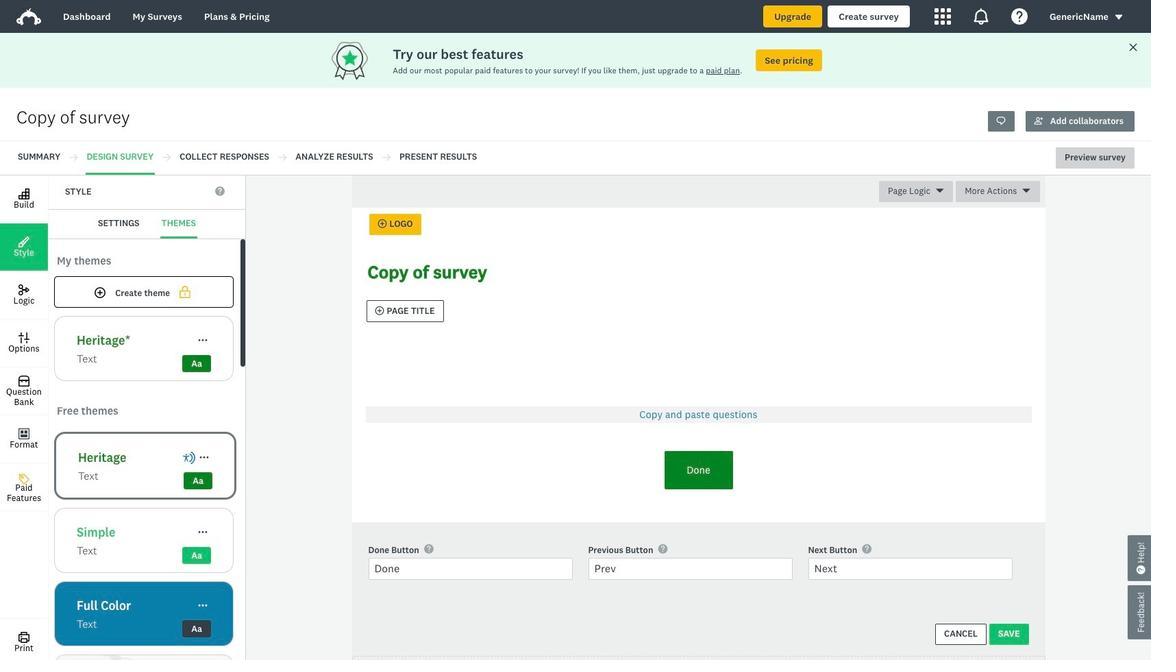 Task type: locate. For each thing, give the bounding box(es) containing it.
1 horizontal spatial products icon image
[[974, 8, 990, 25]]

None text field
[[809, 558, 1014, 580]]

not filled image
[[177, 285, 194, 300]]

0 horizontal spatial products icon image
[[935, 8, 952, 25]]

products icon image
[[935, 8, 952, 25], [974, 8, 990, 25]]

None text field
[[369, 558, 573, 580], [589, 558, 794, 580], [369, 558, 573, 580], [589, 558, 794, 580]]

help icon image
[[1012, 8, 1028, 25]]

rewards image
[[329, 38, 393, 83]]



Task type: describe. For each thing, give the bounding box(es) containing it.
surveymonkey logo image
[[16, 8, 41, 25]]

1 products icon image from the left
[[935, 8, 952, 25]]

2 products icon image from the left
[[974, 8, 990, 25]]

dropdown arrow image
[[1115, 13, 1124, 22]]



Task type: vqa. For each thing, say whether or not it's contained in the screenshot.
Lock icon associated with SurveyMonkey-Paradigm Belonging and Inclusion Template 'image'
no



